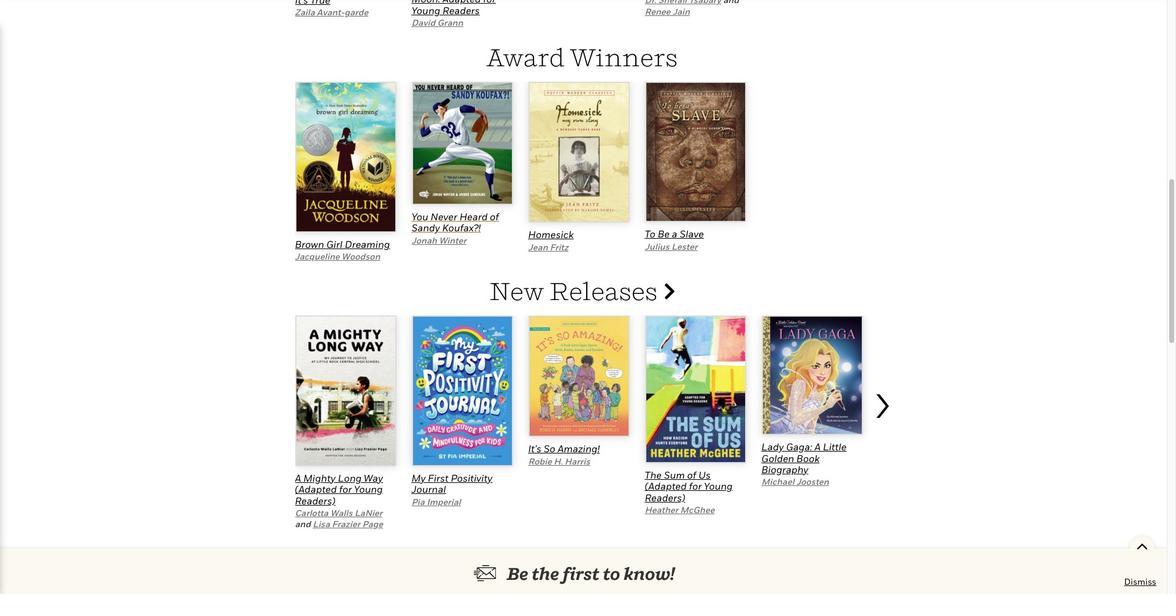Task type: vqa. For each thing, say whether or not it's contained in the screenshot.
fifth How from the top
no



Task type: describe. For each thing, give the bounding box(es) containing it.
homesick jean fritz
[[528, 229, 574, 252]]

little
[[823, 441, 847, 453]]

award winners
[[486, 42, 678, 72]]

jonah winter link
[[412, 235, 466, 245]]

a mighty long way (adapted for young readers) image
[[295, 315, 396, 466]]

0 horizontal spatial be
[[507, 564, 528, 584]]

lester
[[672, 241, 698, 251]]

golden
[[762, 452, 794, 464]]

michael joosten link
[[762, 477, 829, 487]]

of inside you never heard of sandy koufax?! jonah winter
[[490, 211, 499, 223]]

for for long
[[339, 483, 352, 496]]

koufax?!
[[442, 222, 481, 234]]

michael
[[762, 477, 794, 487]]

the
[[532, 564, 559, 584]]

brown girl dreaming link
[[295, 238, 390, 250]]

sum
[[664, 469, 685, 481]]

new releases link
[[489, 276, 675, 306]]

winners
[[570, 42, 678, 72]]

first
[[563, 564, 600, 584]]

heard
[[460, 211, 488, 223]]

it's so amazing! link
[[528, 443, 600, 455]]

dismiss
[[1124, 576, 1157, 587]]

pia imperial link
[[412, 496, 461, 507]]

girl
[[326, 238, 343, 250]]

biography
[[762, 463, 809, 476]]

gaga:
[[786, 441, 812, 453]]

it's so amazing! robie h. harris
[[528, 443, 600, 466]]

way
[[364, 472, 383, 484]]

of inside the sum of us (adapted for young readers) heather mcghee
[[687, 469, 696, 481]]

brown
[[295, 238, 324, 250]]

› link
[[872, 365, 897, 530]]

brown girl dreaming jacqueline woodson
[[295, 238, 390, 262]]

lady
[[762, 441, 784, 453]]

and
[[295, 519, 311, 529]]

you never heard of sandy koufax?! image
[[412, 82, 513, 205]]

my first positivity journal image
[[412, 315, 513, 466]]

a inside a mighty long way (adapted for young readers) carlotta walls lanier and lisa frazier page
[[295, 472, 301, 484]]

robie
[[528, 456, 552, 466]]

zaila avant-garde link
[[295, 7, 368, 17]]

find momo everywhere image
[[412, 583, 513, 594]]

jacqueline woodson link
[[295, 251, 380, 262]]

winter
[[439, 235, 466, 245]]

walls
[[330, 508, 353, 518]]

a inside lady gaga: a little golden book biography michael joosten
[[815, 441, 821, 453]]

readers) for mighty
[[295, 495, 335, 507]]

it's so amazing! image
[[528, 315, 630, 437]]

be the first to know!
[[507, 564, 675, 584]]

heather mcghee link
[[645, 505, 715, 515]]

jonah
[[412, 235, 437, 245]]

it's
[[528, 443, 541, 455]]

know!
[[624, 564, 675, 584]]

never
[[431, 211, 457, 223]]

jain
[[673, 6, 690, 16]]

renee
[[645, 6, 671, 16]]

to
[[645, 228, 655, 240]]

a kids book about adventure image
[[528, 583, 630, 594]]

award
[[486, 42, 565, 72]]

coming soon
[[492, 543, 660, 573]]

you never heard of sandy koufax?! link
[[412, 211, 499, 234]]

david grann link
[[412, 17, 463, 28]]

mcghee
[[680, 505, 715, 515]]

julius lester link
[[645, 241, 698, 251]]

lady gaga: a little golden book biography image
[[762, 315, 863, 435]]

homesick link
[[528, 229, 574, 241]]

releases
[[549, 276, 658, 306]]

you
[[412, 211, 428, 223]]

imperial
[[427, 496, 461, 507]]

homesick
[[528, 229, 574, 241]]

be inside to be a slave julius lester
[[658, 228, 670, 240]]

positivity
[[451, 472, 493, 484]]

new releases
[[489, 276, 663, 306]]

woodson
[[342, 251, 380, 262]]

young for way
[[354, 483, 383, 496]]

the sum of us (adapted for young readers) image
[[645, 315, 746, 463]]

jacqueline
[[295, 251, 340, 262]]

my first positivity journal pia imperial
[[412, 472, 493, 507]]

a
[[672, 228, 677, 240]]

robie h. harris link
[[528, 456, 590, 466]]



Task type: locate. For each thing, give the bounding box(es) containing it.
(adapted for mighty
[[295, 483, 337, 496]]

of left us
[[687, 469, 696, 481]]

1 vertical spatial be
[[507, 564, 528, 584]]

lady gaga: a little golden book biography michael joosten
[[762, 441, 847, 487]]

carlotta
[[295, 508, 328, 518]]

(adapted inside a mighty long way (adapted for young readers) carlotta walls lanier and lisa frazier page
[[295, 483, 337, 496]]

dismiss link
[[1124, 576, 1157, 588]]

0 vertical spatial of
[[490, 211, 499, 223]]

young for us
[[704, 480, 733, 492]]

david
[[412, 17, 435, 28]]

homesick image
[[528, 82, 630, 223]]

young up lanier at the bottom
[[354, 483, 383, 496]]

0 horizontal spatial of
[[490, 211, 499, 223]]

little gardener's first 100 words image
[[295, 583, 396, 594]]

amazing!
[[558, 443, 600, 455]]

readers) up carlotta
[[295, 495, 335, 507]]

to be a slave image
[[645, 82, 746, 222]]

0 horizontal spatial readers)
[[295, 495, 335, 507]]

lanier
[[355, 508, 382, 518]]

slave
[[680, 228, 704, 240]]

young inside a mighty long way (adapted for young readers) carlotta walls lanier and lisa frazier page
[[354, 483, 383, 496]]

1 horizontal spatial a
[[815, 441, 821, 453]]

david grann
[[412, 17, 463, 28]]

young
[[704, 480, 733, 492], [354, 483, 383, 496]]

for inside a mighty long way (adapted for young readers) carlotta walls lanier and lisa frazier page
[[339, 483, 352, 496]]

to be a slave link
[[645, 228, 704, 240]]

readers) up heather
[[645, 491, 685, 504]]

renee jain link
[[645, 6, 690, 16]]

mighty
[[303, 472, 336, 484]]

1 horizontal spatial young
[[704, 480, 733, 492]]

harris
[[565, 456, 590, 466]]

(adapted for sum
[[645, 480, 687, 492]]

expand/collapse sign up banner image
[[1137, 537, 1148, 555]]

lisa frazier page link
[[313, 519, 383, 529]]

h.
[[554, 456, 563, 466]]

to
[[603, 564, 620, 584]]

(adapted
[[645, 480, 687, 492], [295, 483, 337, 496]]

sandy
[[412, 222, 440, 234]]

1 horizontal spatial for
[[689, 480, 702, 492]]

0 horizontal spatial for
[[339, 483, 352, 496]]

pia
[[412, 496, 425, 507]]

first
[[428, 472, 449, 484]]

be left the the
[[507, 564, 528, 584]]

1 horizontal spatial readers)
[[645, 491, 685, 504]]

0 horizontal spatial a
[[295, 472, 301, 484]]

the sum of us (adapted for young readers) heather mcghee
[[645, 469, 733, 515]]

for
[[689, 480, 702, 492], [339, 483, 352, 496]]

1 horizontal spatial (adapted
[[645, 480, 687, 492]]

journal
[[412, 483, 446, 496]]

new
[[489, 276, 544, 306]]

lady gaga: a little golden book biography link
[[762, 441, 847, 476]]

0 horizontal spatial (adapted
[[295, 483, 337, 496]]

us
[[699, 469, 711, 481]]

fritz
[[550, 242, 568, 252]]

a left little
[[815, 441, 821, 453]]

readers) for sum
[[645, 491, 685, 504]]

a left mighty
[[295, 472, 301, 484]]

readers)
[[645, 491, 685, 504], [295, 495, 335, 507]]

lisa
[[313, 519, 330, 529]]

my
[[412, 472, 426, 484]]

zaila avant-garde
[[295, 7, 368, 17]]

frazier
[[332, 519, 360, 529]]

young inside the sum of us (adapted for young readers) heather mcghee
[[704, 480, 733, 492]]

brown girl dreaming image
[[295, 82, 396, 233]]

for for of
[[689, 480, 702, 492]]

you never heard of sandy koufax?! jonah winter
[[412, 211, 499, 245]]

1 horizontal spatial be
[[658, 228, 670, 240]]

1 vertical spatial a
[[295, 472, 301, 484]]

avant-
[[317, 7, 345, 17]]

(adapted up heather
[[645, 480, 687, 492]]

a mighty long way (adapted for young readers) carlotta walls lanier and lisa frazier page
[[295, 472, 383, 529]]

(adapted inside the sum of us (adapted for young readers) heather mcghee
[[645, 480, 687, 492]]

jean
[[528, 242, 548, 252]]

jean fritz link
[[528, 242, 568, 252]]

my first positivity journal link
[[412, 472, 493, 496]]

0 horizontal spatial young
[[354, 483, 383, 496]]

rebel girls all things friendship image
[[762, 583, 863, 594]]

zaila
[[295, 7, 315, 17]]

readers) inside a mighty long way (adapted for young readers) carlotta walls lanier and lisa frazier page
[[295, 495, 335, 507]]

1 vertical spatial of
[[687, 469, 696, 481]]

a mighty long way (adapted for young readers) link
[[295, 472, 383, 507]]

for up mcghee
[[689, 480, 702, 492]]

readers) inside the sum of us (adapted for young readers) heather mcghee
[[645, 491, 685, 504]]

1 horizontal spatial of
[[687, 469, 696, 481]]

joosten
[[797, 477, 829, 487]]

page
[[362, 519, 383, 529]]

who is michael phelps? image
[[645, 583, 746, 594]]

renee jain
[[645, 6, 690, 16]]

for inside the sum of us (adapted for young readers) heather mcghee
[[689, 480, 702, 492]]

be
[[658, 228, 670, 240], [507, 564, 528, 584]]

heather
[[645, 505, 678, 515]]

garde
[[345, 7, 368, 17]]

(adapted up carlotta
[[295, 483, 337, 496]]

coming soon link
[[492, 543, 672, 573]]

book
[[797, 452, 820, 464]]

0 vertical spatial a
[[815, 441, 821, 453]]

long
[[338, 472, 362, 484]]

0 vertical spatial be
[[658, 228, 670, 240]]

for up walls
[[339, 483, 352, 496]]

of right the heard in the left of the page
[[490, 211, 499, 223]]

so
[[544, 443, 555, 455]]

be left the a
[[658, 228, 670, 240]]

carlotta walls lanier link
[[295, 508, 382, 518]]

grann
[[437, 17, 463, 28]]

the sum of us (adapted for young readers) link
[[645, 469, 733, 504]]

coming
[[492, 543, 588, 573]]

soon
[[593, 543, 655, 573]]

dreaming
[[345, 238, 390, 250]]

young up mcghee
[[704, 480, 733, 492]]



